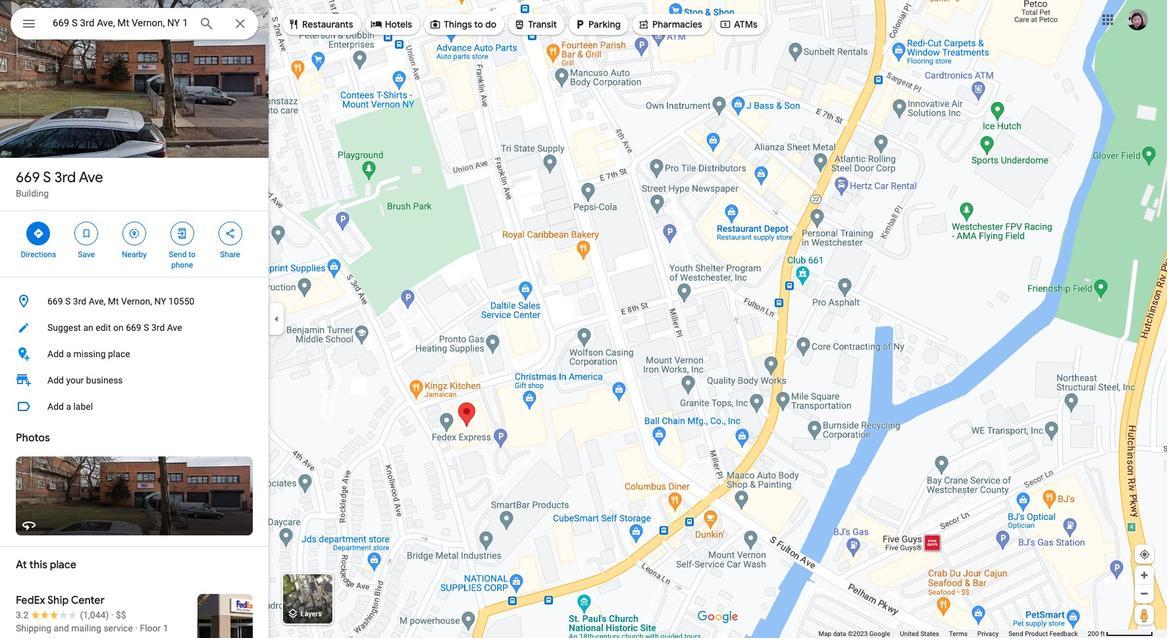 Task type: describe. For each thing, give the bounding box(es) containing it.
 pharmacies
[[638, 17, 703, 32]]

add a missing place button
[[0, 341, 269, 368]]

google maps element
[[0, 0, 1168, 639]]

an
[[83, 323, 93, 333]]

2 horizontal spatial s
[[144, 323, 149, 333]]

privacy
[[978, 631, 999, 638]]

add your business link
[[0, 368, 269, 394]]

missing
[[73, 349, 106, 360]]

200 ft
[[1089, 631, 1106, 638]]

and
[[54, 624, 69, 634]]

actions for 669 s 3rd ave region
[[0, 211, 269, 277]]

©2023
[[848, 631, 868, 638]]

building
[[16, 188, 49, 199]]

united states button
[[901, 630, 940, 639]]

do
[[486, 18, 497, 30]]

 restaurants
[[288, 17, 354, 32]]

 transit
[[514, 17, 557, 32]]

floor
[[140, 624, 161, 634]]

show street view coverage image
[[1136, 606, 1155, 626]]

business
[[86, 375, 123, 386]]

fedex
[[16, 595, 45, 608]]

united states
[[901, 631, 940, 638]]

to inside ' things to do'
[[474, 18, 484, 30]]

footer inside google maps element
[[819, 630, 1089, 639]]

place inside button
[[108, 349, 130, 360]]

pharmacies
[[653, 18, 703, 30]]

shipping and mailing service · floor 1
[[16, 624, 168, 634]]

layers
[[301, 611, 322, 619]]

669 s 3rd ave, mt vernon, ny 10550 button
[[0, 289, 269, 315]]

send product feedback button
[[1009, 630, 1079, 639]]


[[371, 17, 383, 32]]

center
[[71, 595, 105, 608]]

ave inside button
[[167, 323, 182, 333]]

$$
[[116, 611, 126, 621]]

200 ft button
[[1089, 631, 1154, 638]]

vernon,
[[121, 296, 152, 307]]

phone
[[171, 261, 193, 270]]

states
[[921, 631, 940, 638]]

10550
[[169, 296, 195, 307]]


[[128, 227, 140, 241]]

map
[[819, 631, 832, 638]]

send to phone
[[169, 250, 196, 270]]

add a label
[[47, 402, 93, 412]]

suggest
[[47, 323, 81, 333]]

restaurants
[[302, 18, 354, 30]]

 atms
[[720, 17, 758, 32]]

add for add your business
[[47, 375, 64, 386]]

send product feedback
[[1009, 631, 1079, 638]]


[[638, 17, 650, 32]]

· $$
[[111, 611, 126, 621]]

add a missing place
[[47, 349, 130, 360]]


[[80, 227, 92, 241]]

200
[[1089, 631, 1100, 638]]

 things to do
[[430, 17, 497, 32]]

terms button
[[950, 630, 968, 639]]

0 horizontal spatial ·
[[111, 611, 114, 621]]

ave inside 669 s 3rd ave building
[[79, 169, 103, 187]]

suggest an edit on 669 s 3rd ave
[[47, 323, 182, 333]]

united
[[901, 631, 920, 638]]

1
[[163, 624, 168, 634]]

3rd for ave
[[54, 169, 76, 187]]

669 s 3rd ave main content
[[0, 0, 269, 639]]


[[176, 227, 188, 241]]

 search field
[[11, 8, 258, 42]]

zoom in image
[[1140, 571, 1150, 581]]

data
[[834, 631, 847, 638]]

none field inside "669 s 3rd ave, mt vernon, ny 10550" field
[[53, 15, 188, 31]]

ship
[[47, 595, 69, 608]]


[[574, 17, 586, 32]]

google
[[870, 631, 891, 638]]



Task type: locate. For each thing, give the bounding box(es) containing it.
s for ave
[[43, 169, 51, 187]]

send for send product feedback
[[1009, 631, 1024, 638]]

1 vertical spatial place
[[50, 559, 76, 572]]

add for add a missing place
[[47, 349, 64, 360]]

2 horizontal spatial 669
[[126, 323, 141, 333]]

669 up 'suggest'
[[47, 296, 63, 307]]

add down 'suggest'
[[47, 349, 64, 360]]

0 vertical spatial send
[[169, 250, 187, 260]]

s inside 669 s 3rd ave building
[[43, 169, 51, 187]]

2 vertical spatial 3rd
[[151, 323, 165, 333]]

map data ©2023 google
[[819, 631, 891, 638]]

1 vertical spatial ·
[[135, 624, 138, 634]]

1 vertical spatial to
[[189, 250, 196, 260]]

footer
[[819, 630, 1089, 639]]

ave,
[[89, 296, 106, 307]]

hotels
[[385, 18, 412, 30]]

google account: michele murakami  
(michele.murakami@adept.ai) image
[[1128, 9, 1149, 30]]

a for missing
[[66, 349, 71, 360]]

things
[[444, 18, 472, 30]]

(1,044)
[[80, 611, 109, 621]]

edit
[[96, 323, 111, 333]]

· left floor
[[135, 624, 138, 634]]

669 up building
[[16, 169, 40, 187]]

add
[[47, 349, 64, 360], [47, 375, 64, 386], [47, 402, 64, 412]]

1 horizontal spatial ·
[[135, 624, 138, 634]]

2 vertical spatial s
[[144, 323, 149, 333]]

mt
[[108, 296, 119, 307]]

this
[[29, 559, 47, 572]]

s up building
[[43, 169, 51, 187]]

1 vertical spatial s
[[65, 296, 71, 307]]

2 add from the top
[[47, 375, 64, 386]]

product
[[1026, 631, 1049, 638]]

fedex ship center
[[16, 595, 105, 608]]


[[288, 17, 300, 32]]

3rd
[[54, 169, 76, 187], [73, 296, 86, 307], [151, 323, 165, 333]]

3.2
[[16, 611, 29, 621]]

add your business
[[47, 375, 123, 386]]

3rd inside 669 s 3rd ave, mt vernon, ny 10550 button
[[73, 296, 86, 307]]

669 S 3rd Ave, Mt Vernon, NY 10550 field
[[11, 8, 258, 40]]

0 vertical spatial 3rd
[[54, 169, 76, 187]]

a left label
[[66, 402, 71, 412]]

atms
[[734, 18, 758, 30]]

1 horizontal spatial ave
[[167, 323, 182, 333]]

price: moderate image
[[116, 611, 126, 621]]

send for send to phone
[[169, 250, 187, 260]]

s
[[43, 169, 51, 187], [65, 296, 71, 307], [144, 323, 149, 333]]

669 inside 'suggest an edit on 669 s 3rd ave' button
[[126, 323, 141, 333]]

s up 'suggest'
[[65, 296, 71, 307]]

ave up 
[[79, 169, 103, 187]]


[[33, 227, 44, 241]]

669 inside 669 s 3rd ave, mt vernon, ny 10550 button
[[47, 296, 63, 307]]

service
[[104, 624, 133, 634]]

0 horizontal spatial ave
[[79, 169, 103, 187]]

feedback
[[1050, 631, 1079, 638]]

1 vertical spatial ave
[[167, 323, 182, 333]]


[[720, 17, 732, 32]]

footer containing map data ©2023 google
[[819, 630, 1089, 639]]

3rd for ave,
[[73, 296, 86, 307]]

place
[[108, 349, 130, 360], [50, 559, 76, 572]]

1 horizontal spatial to
[[474, 18, 484, 30]]

add for add a label
[[47, 402, 64, 412]]

1 horizontal spatial place
[[108, 349, 130, 360]]

·
[[111, 611, 114, 621], [135, 624, 138, 634]]

label
[[73, 402, 93, 412]]

1 horizontal spatial s
[[65, 296, 71, 307]]

0 horizontal spatial send
[[169, 250, 187, 260]]

 hotels
[[371, 17, 412, 32]]

directions
[[21, 250, 56, 260]]

1 horizontal spatial send
[[1009, 631, 1024, 638]]

your
[[66, 375, 84, 386]]

1 add from the top
[[47, 349, 64, 360]]

share
[[220, 250, 240, 260]]

0 vertical spatial ave
[[79, 169, 103, 187]]

0 vertical spatial 669
[[16, 169, 40, 187]]

0 vertical spatial place
[[108, 349, 130, 360]]

669
[[16, 169, 40, 187], [47, 296, 63, 307], [126, 323, 141, 333]]

photos
[[16, 432, 50, 445]]


[[514, 17, 526, 32]]

send
[[169, 250, 187, 260], [1009, 631, 1024, 638]]

0 horizontal spatial s
[[43, 169, 51, 187]]

send inside send to phone
[[169, 250, 187, 260]]

0 vertical spatial to
[[474, 18, 484, 30]]

2 vertical spatial 669
[[126, 323, 141, 333]]

zoom out image
[[1140, 590, 1150, 599]]

0 vertical spatial ·
[[111, 611, 114, 621]]

privacy button
[[978, 630, 999, 639]]

 parking
[[574, 17, 621, 32]]

3rd inside 669 s 3rd ave building
[[54, 169, 76, 187]]

 button
[[11, 8, 47, 42]]


[[430, 17, 441, 32]]

1 a from the top
[[66, 349, 71, 360]]

suggest an edit on 669 s 3rd ave button
[[0, 315, 269, 341]]

add left your
[[47, 375, 64, 386]]

0 horizontal spatial 669
[[16, 169, 40, 187]]

shipping
[[16, 624, 51, 634]]

1 vertical spatial send
[[1009, 631, 1024, 638]]

669 s 3rd ave building
[[16, 169, 103, 199]]

to
[[474, 18, 484, 30], [189, 250, 196, 260]]

0 horizontal spatial place
[[50, 559, 76, 572]]

nearby
[[122, 250, 147, 260]]

show your location image
[[1140, 549, 1151, 561]]

0 vertical spatial s
[[43, 169, 51, 187]]

add left label
[[47, 402, 64, 412]]

ave
[[79, 169, 103, 187], [167, 323, 182, 333]]

1 vertical spatial add
[[47, 375, 64, 386]]

a for label
[[66, 402, 71, 412]]

· left $$
[[111, 611, 114, 621]]

669 for ave
[[16, 169, 40, 187]]

2 a from the top
[[66, 402, 71, 412]]

a
[[66, 349, 71, 360], [66, 402, 71, 412]]

3 add from the top
[[47, 402, 64, 412]]

mailing
[[71, 624, 101, 634]]

2 vertical spatial add
[[47, 402, 64, 412]]

to left "do"
[[474, 18, 484, 30]]

1 vertical spatial 3rd
[[73, 296, 86, 307]]

send left product
[[1009, 631, 1024, 638]]

place down 'on'
[[108, 349, 130, 360]]

to up phone
[[189, 250, 196, 260]]

0 vertical spatial add
[[47, 349, 64, 360]]

3.2 stars 1,044 reviews image
[[16, 609, 109, 623]]

add a label button
[[0, 394, 269, 420]]

to inside send to phone
[[189, 250, 196, 260]]

at
[[16, 559, 27, 572]]

None field
[[53, 15, 188, 31]]


[[224, 227, 236, 241]]

ny
[[154, 296, 166, 307]]

save
[[78, 250, 95, 260]]

1 vertical spatial a
[[66, 402, 71, 412]]

1 vertical spatial 669
[[47, 296, 63, 307]]

s right 'on'
[[144, 323, 149, 333]]

s for ave,
[[65, 296, 71, 307]]

send up phone
[[169, 250, 187, 260]]

send inside button
[[1009, 631, 1024, 638]]

669 for ave,
[[47, 296, 63, 307]]

1 horizontal spatial 669
[[47, 296, 63, 307]]

ft
[[1101, 631, 1106, 638]]

transit
[[528, 18, 557, 30]]

669 s 3rd ave, mt vernon, ny 10550
[[47, 296, 195, 307]]

at this place
[[16, 559, 76, 572]]

0 vertical spatial a
[[66, 349, 71, 360]]

ave down 10550
[[167, 323, 182, 333]]

669 inside 669 s 3rd ave building
[[16, 169, 40, 187]]

place right this
[[50, 559, 76, 572]]

0 horizontal spatial to
[[189, 250, 196, 260]]

parking
[[589, 18, 621, 30]]

terms
[[950, 631, 968, 638]]

669 right 'on'
[[126, 323, 141, 333]]

a left missing
[[66, 349, 71, 360]]

on
[[113, 323, 124, 333]]

collapse side panel image
[[269, 312, 284, 327]]


[[21, 14, 37, 33]]

3rd inside 'suggest an edit on 669 s 3rd ave' button
[[151, 323, 165, 333]]



Task type: vqa. For each thing, say whether or not it's contained in the screenshot.
$147 link
no



